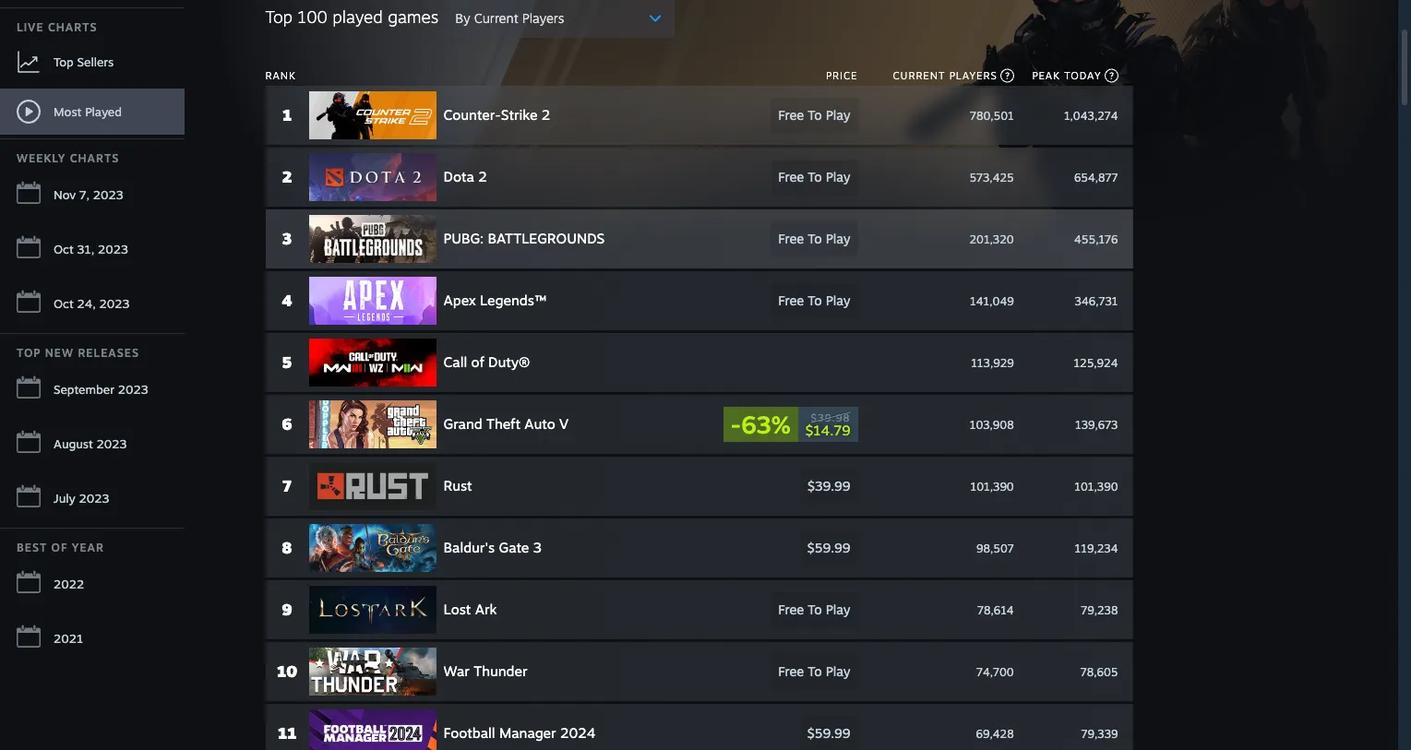 Task type: vqa. For each thing, say whether or not it's contained in the screenshot.


Task type: describe. For each thing, give the bounding box(es) containing it.
call
[[444, 354, 467, 371]]

new
[[45, 346, 74, 360]]

most
[[54, 104, 82, 119]]

top sellers
[[54, 54, 114, 69]]

free for 4
[[779, 293, 804, 308]]

141,049
[[970, 294, 1014, 308]]

grand
[[444, 415, 483, 433]]

grand theft auto v
[[444, 415, 569, 433]]

free for 2
[[779, 169, 804, 185]]

thunder
[[474, 663, 528, 680]]

play for 3
[[826, 231, 851, 247]]

nov 7, 2023 link
[[0, 170, 185, 221]]

79,238
[[1081, 603, 1119, 617]]

free to play for 2
[[779, 169, 851, 185]]

pubg: battlegrounds
[[444, 230, 605, 247]]

manager
[[499, 725, 556, 742]]

counter-strike 2 link
[[309, 91, 705, 139]]

played
[[333, 6, 383, 27]]

2023 right august
[[97, 437, 127, 451]]

releases
[[78, 346, 139, 360]]

2023 inside "link"
[[93, 187, 123, 202]]

nov 7, 2023
[[54, 187, 123, 202]]

201,320
[[970, 232, 1014, 246]]

6
[[282, 415, 292, 434]]

455,176
[[1075, 232, 1119, 246]]

best
[[17, 541, 47, 555]]

$14.79
[[806, 421, 851, 439]]

78,605
[[1081, 665, 1119, 679]]

july 2023
[[54, 491, 109, 506]]

counter-strike 2
[[444, 106, 551, 124]]

11
[[278, 724, 297, 743]]

79,339
[[1082, 727, 1119, 741]]

baldur's gate 3 link
[[309, 524, 705, 572]]

football
[[444, 725, 495, 742]]

-
[[731, 410, 742, 439]]

top sellers link
[[0, 39, 185, 85]]

price
[[826, 69, 858, 82]]

$39.98
[[811, 411, 851, 424]]

top for top 100 played games
[[265, 6, 293, 27]]

war thunder
[[444, 663, 528, 680]]

nov
[[54, 187, 76, 202]]

lost ark link
[[309, 586, 705, 634]]

2 horizontal spatial 2
[[542, 106, 551, 124]]

to for 3
[[808, 231, 822, 247]]

oct 31, 2023 link
[[0, 224, 185, 275]]

play for 10
[[826, 664, 851, 680]]

pubg: battlegrounds link
[[309, 215, 705, 263]]

free to play for 9
[[779, 602, 851, 618]]

0 vertical spatial 3
[[282, 229, 292, 248]]

theft
[[487, 415, 521, 433]]

free to play for 10
[[779, 664, 851, 680]]

2023 right 24,
[[99, 296, 130, 311]]

1 horizontal spatial players
[[950, 69, 998, 82]]

780,501
[[970, 108, 1014, 122]]

$39.98 $14.79
[[806, 411, 851, 439]]

7
[[283, 476, 292, 496]]

1,043,274
[[1064, 108, 1119, 122]]

gate
[[499, 539, 529, 557]]

war thunder link
[[309, 648, 705, 696]]

-63%
[[731, 410, 791, 439]]

charts for 7,
[[70, 151, 119, 165]]

oct 31, 2023
[[54, 242, 128, 257]]

weekly
[[17, 151, 66, 165]]

free for 3
[[779, 231, 804, 247]]

lost ark
[[444, 601, 497, 619]]

to for 4
[[808, 293, 822, 308]]

july 2023 link
[[0, 474, 185, 524]]

100
[[298, 6, 328, 27]]

august 2023 link
[[0, 419, 185, 470]]

8
[[282, 538, 292, 558]]

2023 down the releases
[[118, 382, 148, 397]]

play for 4
[[826, 293, 851, 308]]

current players
[[893, 69, 998, 82]]

baldur's gate 3
[[444, 539, 542, 557]]

lost
[[444, 601, 471, 619]]

live
[[17, 20, 44, 34]]

dota 2
[[444, 168, 487, 186]]

charts for sellers
[[48, 20, 97, 34]]

most played link
[[0, 89, 185, 135]]

to for 2
[[808, 169, 822, 185]]

play for 2
[[826, 169, 851, 185]]

2023 right july
[[79, 491, 109, 506]]

$59.99 for 11
[[808, 726, 851, 741]]

played
[[85, 104, 122, 119]]

september 2023
[[54, 382, 148, 397]]

free to play for 4
[[779, 293, 851, 308]]

oct 24, 2023
[[54, 296, 130, 311]]



Task type: locate. For each thing, give the bounding box(es) containing it.
dota
[[444, 168, 475, 186]]

war
[[444, 663, 470, 680]]

1 oct from the top
[[54, 242, 74, 257]]

2021 link
[[0, 614, 185, 665]]

2 play from the top
[[826, 169, 851, 185]]

6 free to play from the top
[[779, 664, 851, 680]]

1 vertical spatial $59.99
[[808, 726, 851, 741]]

4 to from the top
[[808, 293, 822, 308]]

$59.99 for 8
[[808, 540, 851, 556]]

rust link
[[309, 463, 705, 511]]

top for top new releases
[[17, 346, 41, 360]]

0 horizontal spatial current
[[474, 10, 519, 26]]

0 horizontal spatial 3
[[282, 229, 292, 248]]

free for 1
[[779, 107, 804, 123]]

0 horizontal spatial 2
[[282, 167, 292, 187]]

139,673
[[1076, 418, 1119, 432]]

1 play from the top
[[826, 107, 851, 123]]

oct for oct 24, 2023
[[54, 296, 74, 311]]

counter-
[[444, 106, 501, 124]]

players up 780,501
[[950, 69, 998, 82]]

24,
[[77, 296, 96, 311]]

dota 2 link
[[309, 153, 705, 201]]

3 free from the top
[[779, 231, 804, 247]]

1 horizontal spatial 2
[[478, 168, 487, 186]]

125,924
[[1074, 356, 1119, 370]]

2022
[[54, 577, 84, 592]]

auto
[[525, 415, 556, 433]]

live charts
[[17, 20, 97, 34]]

strike
[[501, 106, 538, 124]]

to for 10
[[808, 664, 822, 680]]

weekly charts
[[17, 151, 119, 165]]

1 to from the top
[[808, 107, 822, 123]]

call of duty® link
[[309, 339, 705, 387]]

69,428
[[976, 727, 1014, 741]]

3 play from the top
[[826, 231, 851, 247]]

apex
[[444, 292, 476, 309]]

year
[[72, 541, 104, 555]]

1 horizontal spatial top
[[54, 54, 74, 69]]

1 horizontal spatial 101,390
[[1075, 480, 1119, 494]]

2
[[542, 106, 551, 124], [282, 167, 292, 187], [478, 168, 487, 186]]

2023
[[93, 187, 123, 202], [98, 242, 128, 257], [99, 296, 130, 311], [118, 382, 148, 397], [97, 437, 127, 451], [79, 491, 109, 506]]

5 free to play from the top
[[779, 602, 851, 618]]

573,425
[[970, 170, 1014, 184]]

players
[[522, 10, 564, 26], [950, 69, 998, 82]]

current right by at the left top of page
[[474, 10, 519, 26]]

of for call
[[471, 354, 485, 371]]

3
[[282, 229, 292, 248], [533, 539, 542, 557]]

1 $59.99 from the top
[[808, 540, 851, 556]]

0 vertical spatial charts
[[48, 20, 97, 34]]

peak
[[1033, 69, 1061, 82]]

september 2023 link
[[0, 365, 185, 415]]

of right call
[[471, 354, 485, 371]]

1 free to play from the top
[[779, 107, 851, 123]]

0 horizontal spatial players
[[522, 10, 564, 26]]

1 horizontal spatial of
[[471, 354, 485, 371]]

4 play from the top
[[826, 293, 851, 308]]

9
[[282, 600, 292, 620]]

5 free from the top
[[779, 602, 804, 618]]

2 horizontal spatial top
[[265, 6, 293, 27]]

2 down 1
[[282, 167, 292, 187]]

peak today
[[1033, 69, 1102, 82]]

6 free from the top
[[779, 664, 804, 680]]

2 oct from the top
[[54, 296, 74, 311]]

oct
[[54, 242, 74, 257], [54, 296, 74, 311]]

0 vertical spatial oct
[[54, 242, 74, 257]]

1 horizontal spatial 3
[[533, 539, 542, 557]]

101,390 up 119,234 at the right bottom of page
[[1075, 480, 1119, 494]]

rank
[[265, 69, 296, 82]]

2 vertical spatial top
[[17, 346, 41, 360]]

by
[[455, 10, 470, 26]]

v
[[560, 415, 569, 433]]

games
[[388, 6, 439, 27]]

1 vertical spatial current
[[893, 69, 946, 82]]

2023 right 7,
[[93, 187, 123, 202]]

3 right gate
[[533, 539, 542, 557]]

119,234
[[1075, 542, 1119, 555]]

free for 9
[[779, 602, 804, 618]]

baldur's
[[444, 539, 495, 557]]

1
[[282, 105, 292, 125]]

0 vertical spatial players
[[522, 10, 564, 26]]

2 $59.99 from the top
[[808, 726, 851, 741]]

charts
[[48, 20, 97, 34], [70, 151, 119, 165]]

2024
[[560, 725, 596, 742]]

0 vertical spatial current
[[474, 10, 519, 26]]

2 right dota
[[478, 168, 487, 186]]

players right by at the left top of page
[[522, 10, 564, 26]]

0 vertical spatial $59.99
[[808, 540, 851, 556]]

3 up 4
[[282, 229, 292, 248]]

98,507
[[977, 542, 1014, 555]]

1 vertical spatial players
[[950, 69, 998, 82]]

duty®
[[488, 354, 530, 371]]

call of duty®
[[444, 354, 530, 371]]

4 free to play from the top
[[779, 293, 851, 308]]

legends™
[[480, 292, 547, 309]]

1 vertical spatial of
[[51, 541, 68, 555]]

346,731
[[1075, 294, 1119, 308]]

free to play for 3
[[779, 231, 851, 247]]

play for 1
[[826, 107, 851, 123]]

0 horizontal spatial top
[[17, 346, 41, 360]]

1 horizontal spatial current
[[893, 69, 946, 82]]

0 horizontal spatial of
[[51, 541, 68, 555]]

3 free to play from the top
[[779, 231, 851, 247]]

5
[[282, 353, 292, 372]]

current right price
[[893, 69, 946, 82]]

oct 24, 2023 link
[[0, 279, 185, 330]]

1 vertical spatial oct
[[54, 296, 74, 311]]

0 horizontal spatial 101,390
[[971, 480, 1014, 494]]

football manager 2024 link
[[309, 710, 705, 751]]

101,390 down 103,908 at the right
[[971, 480, 1014, 494]]

31,
[[77, 242, 94, 257]]

2023 right 31,
[[98, 242, 128, 257]]

to for 1
[[808, 107, 822, 123]]

1 vertical spatial top
[[54, 54, 74, 69]]

2021
[[54, 632, 83, 646]]

4 free from the top
[[779, 293, 804, 308]]

1 free from the top
[[779, 107, 804, 123]]

2 to from the top
[[808, 169, 822, 185]]

of for best
[[51, 541, 68, 555]]

0 vertical spatial top
[[265, 6, 293, 27]]

apex legends™ link
[[309, 277, 705, 325]]

2 right strike
[[542, 106, 551, 124]]

2 free to play from the top
[[779, 169, 851, 185]]

101,390
[[971, 480, 1014, 494], [1075, 480, 1119, 494]]

$39.99
[[808, 478, 851, 494]]

rust
[[444, 477, 472, 495]]

oct for oct 31, 2023
[[54, 242, 74, 257]]

1 vertical spatial 3
[[533, 539, 542, 557]]

1 vertical spatial charts
[[70, 151, 119, 165]]

2 101,390 from the left
[[1075, 480, 1119, 494]]

oct left 24,
[[54, 296, 74, 311]]

7,
[[79, 187, 90, 202]]

top for top sellers
[[54, 54, 74, 69]]

free for 10
[[779, 664, 804, 680]]

5 play from the top
[[826, 602, 851, 618]]

charts up top sellers
[[48, 20, 97, 34]]

0 vertical spatial of
[[471, 354, 485, 371]]

to for 9
[[808, 602, 822, 618]]

july
[[54, 491, 75, 506]]

charts up nov 7, 2023
[[70, 151, 119, 165]]

current
[[474, 10, 519, 26], [893, 69, 946, 82]]

6 play from the top
[[826, 664, 851, 680]]

august
[[54, 437, 93, 451]]

ark
[[475, 601, 497, 619]]

3 to from the top
[[808, 231, 822, 247]]

most played
[[54, 104, 122, 119]]

of right best
[[51, 541, 68, 555]]

654,877
[[1075, 170, 1119, 184]]

oct left 31,
[[54, 242, 74, 257]]

to
[[808, 107, 822, 123], [808, 169, 822, 185], [808, 231, 822, 247], [808, 293, 822, 308], [808, 602, 822, 618], [808, 664, 822, 680]]

grand theft auto v link
[[309, 401, 705, 449]]

2022 link
[[0, 560, 185, 610]]

play for 9
[[826, 602, 851, 618]]

september
[[54, 382, 114, 397]]

free to play for 1
[[779, 107, 851, 123]]

2 free from the top
[[779, 169, 804, 185]]

top left the 100
[[265, 6, 293, 27]]

top left new
[[17, 346, 41, 360]]

74,700
[[977, 665, 1014, 679]]

top new releases
[[17, 346, 139, 360]]

battlegrounds
[[488, 230, 605, 247]]

63%
[[742, 410, 791, 439]]

top left sellers
[[54, 54, 74, 69]]

today
[[1065, 69, 1102, 82]]

103,908
[[970, 418, 1014, 432]]

free to play
[[779, 107, 851, 123], [779, 169, 851, 185], [779, 231, 851, 247], [779, 293, 851, 308], [779, 602, 851, 618], [779, 664, 851, 680]]

5 to from the top
[[808, 602, 822, 618]]

6 to from the top
[[808, 664, 822, 680]]

1 101,390 from the left
[[971, 480, 1014, 494]]

4
[[282, 291, 292, 310]]



